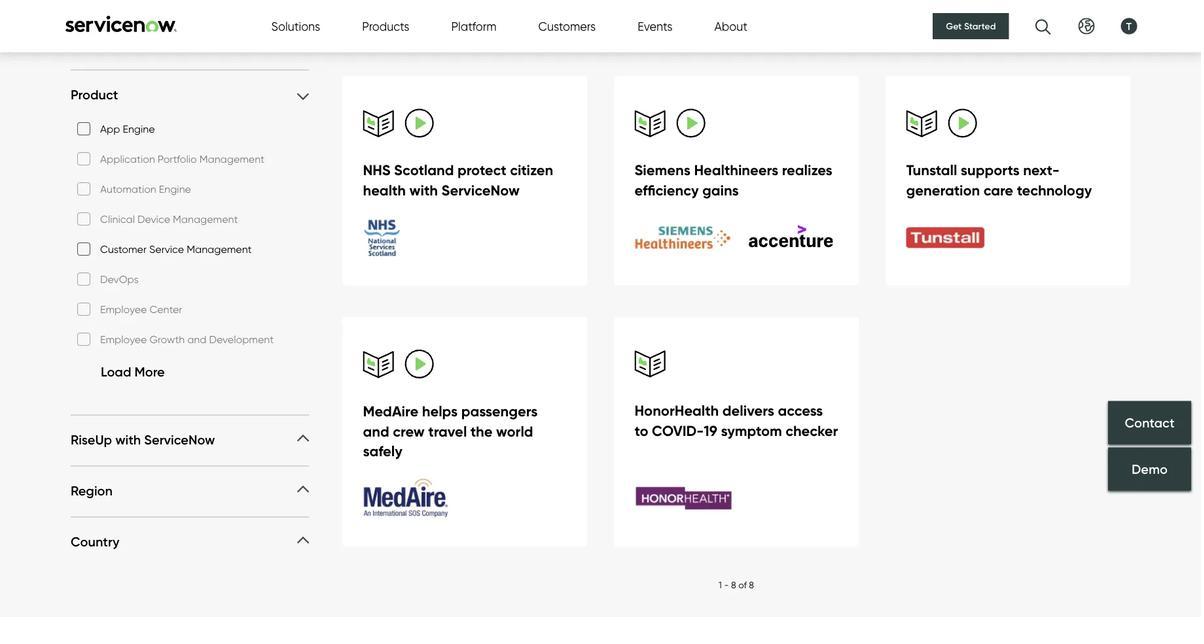 Task type: locate. For each thing, give the bounding box(es) containing it.
citizen
[[510, 161, 553, 179]]

employee growth and development
[[100, 333, 273, 346]]

2 vertical spatial management
[[186, 243, 251, 256]]

symptom
[[721, 422, 782, 440]]

1 horizontal spatial servicenow
[[441, 181, 520, 199]]

0 vertical spatial with
[[409, 181, 438, 199]]

servicenow up region popup button
[[144, 432, 215, 449]]

load
[[100, 364, 131, 381]]

8 right -
[[731, 580, 736, 591]]

employee up load more "button"
[[100, 333, 147, 346]]

about
[[714, 19, 747, 33]]

product
[[70, 87, 118, 103]]

19
[[704, 422, 717, 440]]

1 vertical spatial employee
[[100, 333, 147, 346]]

servicenow inside nhs scotland protect citizen health with servicenow
[[441, 181, 520, 199]]

medaire helps passengers and crew travel the world safely
[[363, 403, 538, 461]]

covid-
[[652, 422, 704, 440]]

0 vertical spatial management
[[199, 153, 264, 165]]

engine for app engine
[[122, 123, 155, 135]]

scotland
[[394, 161, 454, 179]]

events
[[638, 19, 673, 33]]

servicenow image
[[64, 15, 178, 32]]

helps
[[422, 403, 458, 421]]

0 horizontal spatial with
[[115, 432, 140, 449]]

crew
[[393, 423, 425, 441]]

country button
[[70, 534, 308, 551]]

1 vertical spatial and
[[363, 423, 389, 441]]

employee center option
[[77, 303, 90, 316]]

travel
[[428, 423, 467, 441]]

load more button
[[77, 361, 164, 384]]

management up customer service management
[[172, 213, 238, 226]]

country
[[70, 535, 119, 551]]

nhs scotland protect citizen health with servicenow
[[363, 161, 553, 199]]

management
[[199, 153, 264, 165], [172, 213, 238, 226], [186, 243, 251, 256]]

1 vertical spatial management
[[172, 213, 238, 226]]

app engine option
[[77, 123, 90, 136]]

and right growth
[[187, 333, 206, 346]]

management right portfolio
[[199, 153, 264, 165]]

with down 'scotland'
[[409, 181, 438, 199]]

products button
[[362, 17, 409, 35]]

region button
[[70, 483, 308, 500]]

medaire – servicenow – customer story image
[[363, 479, 461, 520]]

automation
[[100, 183, 156, 196]]

get started
[[946, 20, 996, 32]]

product button
[[70, 87, 308, 104]]

0 horizontal spatial engine
[[122, 123, 155, 135]]

0 vertical spatial employee
[[100, 303, 147, 316]]

servicenow
[[441, 181, 520, 199], [144, 432, 215, 449]]

tunstall – servicenow image
[[906, 218, 1004, 258]]

engine down portfolio
[[159, 183, 191, 196]]

medaire
[[363, 403, 418, 421]]

1 vertical spatial servicenow
[[144, 432, 215, 449]]

and up safely
[[363, 423, 389, 441]]

0 horizontal spatial siemens healthineers image
[[635, 218, 731, 258]]

management for application portfolio management
[[199, 153, 264, 165]]

device
[[137, 213, 170, 226]]

1 horizontal spatial 8
[[749, 580, 754, 591]]

region
[[70, 484, 112, 500]]

customers
[[538, 19, 596, 33]]

with
[[409, 181, 438, 199], [115, 432, 140, 449]]

engine for automation engine
[[159, 183, 191, 196]]

engine right app
[[122, 123, 155, 135]]

1 horizontal spatial and
[[363, 423, 389, 441]]

world
[[496, 423, 533, 441]]

safely
[[363, 443, 402, 461]]

engine
[[122, 123, 155, 135], [159, 183, 191, 196]]

devops option
[[77, 273, 90, 286]]

2 employee from the top
[[100, 333, 147, 346]]

protect
[[457, 161, 506, 179]]

honorhealth - covid-19 customer stories - servicenow image
[[635, 479, 733, 520]]

with inside nhs scotland protect citizen health with servicenow
[[409, 181, 438, 199]]

1 horizontal spatial with
[[409, 181, 438, 199]]

0 vertical spatial and
[[187, 333, 206, 346]]

gains
[[702, 181, 739, 199]]

2 siemens healthineers image from the left
[[736, 218, 833, 258]]

employee down devops
[[100, 303, 147, 316]]

next-
[[1023, 161, 1060, 179]]

1 employee from the top
[[100, 303, 147, 316]]

platform
[[451, 19, 497, 33]]

0 horizontal spatial servicenow
[[144, 432, 215, 449]]

8 right of
[[749, 580, 754, 591]]

started
[[964, 20, 996, 32]]

employee growth and development option
[[77, 333, 90, 346]]

solution
[[70, 36, 120, 52]]

to
[[635, 422, 648, 440]]

management right the "service"
[[186, 243, 251, 256]]

1 vertical spatial with
[[115, 432, 140, 449]]

riseup
[[70, 432, 112, 449]]

riseup with servicenow button
[[70, 432, 308, 449]]

honorhealth delivers access to covid-19 symptom checker
[[635, 402, 838, 440]]

1 horizontal spatial engine
[[159, 183, 191, 196]]

employee for employee center
[[100, 303, 147, 316]]

customer service management
[[100, 243, 251, 256]]

0 vertical spatial servicenow
[[441, 181, 520, 199]]

products
[[362, 19, 409, 33]]

checker
[[786, 422, 838, 440]]

clinical device management
[[100, 213, 238, 226]]

with right "riseup"
[[115, 432, 140, 449]]

servicenow down 'protect'
[[441, 181, 520, 199]]

1 horizontal spatial siemens healthineers image
[[736, 218, 833, 258]]

0 vertical spatial engine
[[122, 123, 155, 135]]

application portfolio management
[[100, 153, 264, 165]]

and
[[187, 333, 206, 346], [363, 423, 389, 441]]

-
[[724, 580, 729, 591]]

portfolio
[[157, 153, 197, 165]]

customer
[[100, 243, 146, 256]]

1 vertical spatial engine
[[159, 183, 191, 196]]

8
[[731, 580, 736, 591], [749, 580, 754, 591]]

employee
[[100, 303, 147, 316], [100, 333, 147, 346]]

0 horizontal spatial 8
[[731, 580, 736, 591]]

siemens healthineers image
[[635, 218, 731, 258], [736, 218, 833, 258]]

the
[[470, 423, 493, 441]]

center
[[149, 303, 182, 316]]



Task type: vqa. For each thing, say whether or not it's contained in the screenshot.
Solution
yes



Task type: describe. For each thing, give the bounding box(es) containing it.
of
[[738, 580, 747, 591]]

platform button
[[451, 17, 497, 35]]

1 - 8 of 8
[[719, 580, 754, 591]]

solution button
[[70, 36, 308, 53]]

employee for employee growth and development
[[100, 333, 147, 346]]

access
[[778, 402, 823, 420]]

automation engine
[[100, 183, 191, 196]]

1 siemens healthineers image from the left
[[635, 218, 731, 258]]

delivers
[[722, 402, 774, 420]]

get
[[946, 20, 962, 32]]

nhs
[[363, 161, 390, 179]]

siemens
[[635, 161, 691, 179]]

hjf – servicenow – customer story image
[[906, 0, 1004, 17]]

tunstall
[[906, 161, 957, 179]]

clinical
[[100, 213, 134, 226]]

supports
[[961, 161, 1020, 179]]

development
[[209, 333, 273, 346]]

passengers
[[461, 403, 538, 421]]

nhs scotland – servicenow – customer story image
[[363, 218, 461, 258]]

realizes
[[782, 161, 832, 179]]

technology
[[1017, 181, 1092, 199]]

load more
[[100, 364, 164, 381]]

and inside medaire helps passengers and crew travel the world safely
[[363, 423, 389, 441]]

customers button
[[538, 17, 596, 35]]

generation
[[906, 181, 980, 199]]

with inside dropdown button
[[115, 432, 140, 449]]

servicenow inside riseup with servicenow dropdown button
[[144, 432, 215, 449]]

application portfolio management option
[[77, 153, 90, 166]]

efficiency
[[635, 181, 699, 199]]

management for customer service management
[[186, 243, 251, 256]]

employee center
[[100, 303, 182, 316]]

customer service management option
[[77, 243, 90, 256]]

care
[[984, 181, 1013, 199]]

1
[[719, 580, 722, 591]]

more
[[134, 364, 164, 381]]

riseup with servicenow
[[70, 432, 215, 449]]

get started link
[[933, 13, 1009, 39]]

service
[[149, 243, 184, 256]]

application
[[100, 153, 155, 165]]

devops
[[100, 273, 138, 286]]

2 8 from the left
[[749, 580, 754, 591]]

app
[[100, 123, 120, 135]]

healthineers
[[694, 161, 778, 179]]

health
[[363, 181, 406, 199]]

solutions button
[[271, 17, 320, 35]]

growth
[[149, 333, 184, 346]]

automation engine option
[[77, 183, 90, 196]]

1 8 from the left
[[731, 580, 736, 591]]

about button
[[714, 17, 747, 35]]

app engine
[[100, 123, 155, 135]]

management for clinical device management
[[172, 213, 238, 226]]

solutions
[[271, 19, 320, 33]]

tunstall supports next- generation care technology
[[906, 161, 1092, 199]]

honorhealth
[[635, 402, 719, 420]]

events button
[[638, 17, 673, 35]]

siemens healthineers realizes efficiency gains
[[635, 161, 832, 199]]

clinical device management option
[[77, 213, 90, 226]]

0 horizontal spatial and
[[187, 333, 206, 346]]



